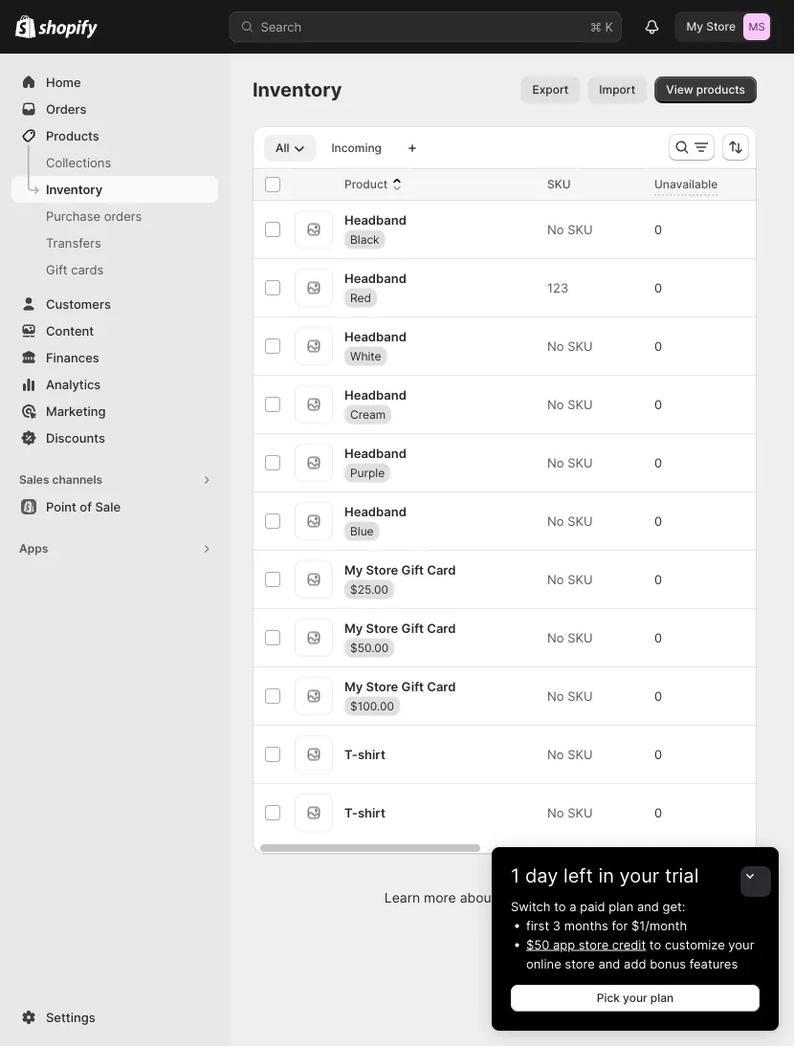 Task type: vqa. For each thing, say whether or not it's contained in the screenshot.
the right 'plan'
yes



Task type: locate. For each thing, give the bounding box(es) containing it.
0 vertical spatial card
[[427, 562, 456, 577]]

inventory up the all dropdown button on the left top of the page
[[253, 78, 342, 101]]

and for plan
[[637, 900, 659, 914]]

t-
[[345, 747, 358, 762], [345, 806, 358, 821]]

1 vertical spatial and
[[598, 957, 621, 972]]

finances link
[[11, 345, 218, 371]]

gift cards
[[46, 262, 104, 277]]

card for my store gift card $50.00
[[427, 621, 456, 636]]

all button
[[264, 135, 316, 162]]

t-shirt down "$100.00" link
[[345, 747, 386, 762]]

3 card from the top
[[427, 679, 456, 694]]

card down my store gift card $50.00
[[427, 679, 456, 694]]

my store gift card link up $25.00
[[345, 561, 456, 580]]

view products link
[[655, 77, 757, 103]]

5 no from the top
[[547, 514, 564, 529]]

1 no from the top
[[547, 222, 564, 237]]

0 button for headband cream
[[647, 391, 689, 418]]

no for headband blue
[[547, 514, 564, 529]]

card down my store gift card $25.00
[[427, 621, 456, 636]]

0 vertical spatial to
[[554, 900, 566, 914]]

import
[[599, 83, 636, 97]]

sku for headband blue
[[568, 514, 593, 529]]

and inside to customize your online store and add bonus features
[[598, 957, 621, 972]]

my store gift card link for my store gift card $25.00
[[345, 561, 456, 580]]

headband link up cream
[[345, 385, 407, 405]]

sales channels
[[19, 473, 103, 487]]

1 0 from the top
[[655, 222, 662, 237]]

home
[[46, 75, 81, 89]]

0 vertical spatial t-
[[345, 747, 358, 762]]

all
[[276, 141, 289, 155]]

headband purple
[[345, 446, 407, 480]]

unavailable button
[[655, 175, 737, 194]]

3 no sku from the top
[[547, 397, 593, 412]]

store up $100.00 on the bottom left of page
[[366, 679, 398, 694]]

marketing
[[46, 404, 106, 419]]

no for headband purple
[[547, 456, 564, 470]]

0 vertical spatial store
[[579, 938, 609, 953]]

4 no from the top
[[547, 456, 564, 470]]

gift down my store gift card $50.00
[[401, 679, 424, 694]]

gift down headband blue
[[401, 562, 424, 577]]

1 t-shirt from the top
[[345, 747, 386, 762]]

0 button
[[647, 216, 689, 243], [647, 275, 689, 301], [647, 333, 689, 360], [647, 391, 689, 418], [647, 450, 689, 477], [647, 508, 689, 535], [647, 567, 689, 593], [647, 625, 689, 652], [647, 683, 689, 710], [647, 742, 689, 768], [647, 800, 689, 827]]

2 0 from the top
[[655, 280, 662, 295]]

1 vertical spatial shirt
[[358, 806, 386, 821]]

8 no from the top
[[547, 689, 564, 704]]

0 horizontal spatial inventory
[[46, 182, 102, 197]]

my store gift card link up $100.00 on the bottom left of page
[[345, 677, 456, 696]]

0 horizontal spatial and
[[598, 957, 621, 972]]

8 no sku from the top
[[547, 689, 593, 704]]

$50.00 link
[[345, 639, 394, 658]]

headband link
[[345, 210, 407, 229], [345, 269, 407, 288], [345, 327, 407, 346], [345, 385, 407, 405], [345, 444, 407, 463], [345, 502, 407, 521]]

5 headband link from the top
[[345, 444, 407, 463]]

t-shirt link
[[345, 745, 386, 765], [345, 804, 386, 823]]

learn
[[385, 890, 420, 907]]

your inside to customize your online store and add bonus features
[[729, 938, 755, 953]]

0 for headband blue
[[655, 514, 662, 529]]

1 vertical spatial t-shirt link
[[345, 804, 386, 823]]

2 vertical spatial card
[[427, 679, 456, 694]]

8 0 button from the top
[[647, 625, 689, 652]]

my up $100.00 on the bottom left of page
[[345, 679, 363, 694]]

no for my store gift card $50.00
[[547, 631, 564, 645]]

0 for my store gift card $100.00
[[655, 689, 662, 704]]

shirt up learn
[[358, 806, 386, 821]]

view products
[[666, 83, 745, 97]]

no
[[547, 222, 564, 237], [547, 339, 564, 354], [547, 397, 564, 412], [547, 456, 564, 470], [547, 514, 564, 529], [547, 572, 564, 587], [547, 631, 564, 645], [547, 689, 564, 704], [547, 747, 564, 762], [547, 806, 564, 821]]

7 no from the top
[[547, 631, 564, 645]]

headband up blue
[[345, 504, 407, 519]]

store inside to customize your online store and add bonus features
[[565, 957, 595, 972]]

first 3 months for $1/month
[[526, 919, 687, 934]]

my inside my store gift card $100.00
[[345, 679, 363, 694]]

my for my store gift card $50.00
[[345, 621, 363, 636]]

3 my store gift card link from the top
[[345, 677, 456, 696]]

plan
[[609, 900, 634, 914], [651, 992, 674, 1006]]

card inside my store gift card $25.00
[[427, 562, 456, 577]]

1 vertical spatial your
[[729, 938, 755, 953]]

0 for my store gift card $25.00
[[655, 572, 662, 587]]

6 no sku from the top
[[547, 572, 593, 587]]

and up $1/month
[[637, 900, 659, 914]]

my store gift card link
[[345, 561, 456, 580], [345, 619, 456, 638], [345, 677, 456, 696]]

11 0 from the top
[[655, 806, 662, 821]]

bonus
[[650, 957, 686, 972]]

7 0 button from the top
[[647, 567, 689, 593]]

0 button for my store gift card $100.00
[[647, 683, 689, 710]]

my for my store gift card $100.00
[[345, 679, 363, 694]]

headband up red
[[345, 271, 407, 285]]

2 vertical spatial my store gift card link
[[345, 677, 456, 696]]

headband for headband purple
[[345, 446, 407, 461]]

3 headband from the top
[[345, 329, 407, 344]]

my inside my store gift card $25.00
[[345, 562, 363, 577]]

headband link for headband blue
[[345, 502, 407, 521]]

your up features
[[729, 938, 755, 953]]

point of sale link
[[11, 494, 218, 521]]

store inside my store gift card $25.00
[[366, 562, 398, 577]]

1 vertical spatial store
[[565, 957, 595, 972]]

headband link up purple on the left top of page
[[345, 444, 407, 463]]

sku for headband purple
[[568, 456, 593, 470]]

store
[[579, 938, 609, 953], [565, 957, 595, 972]]

1 my store gift card link from the top
[[345, 561, 456, 580]]

incoming link
[[320, 135, 393, 162]]

my left my store icon
[[687, 20, 703, 33]]

2 card from the top
[[427, 621, 456, 636]]

2 no from the top
[[547, 339, 564, 354]]

8 0 from the top
[[655, 631, 662, 645]]

k
[[605, 19, 613, 34]]

7 no sku from the top
[[547, 631, 593, 645]]

headband link for headband cream
[[345, 385, 407, 405]]

marketing link
[[11, 398, 218, 425]]

0 button for headband black
[[647, 216, 689, 243]]

0 vertical spatial my store gift card link
[[345, 561, 456, 580]]

card inside my store gift card $50.00
[[427, 621, 456, 636]]

$100.00 link
[[345, 697, 400, 716]]

5 no sku from the top
[[547, 514, 593, 529]]

2 vertical spatial your
[[623, 992, 648, 1006]]

headband up black
[[345, 212, 407, 227]]

2 t- from the top
[[345, 806, 358, 821]]

to down $1/month
[[650, 938, 662, 953]]

10 no from the top
[[547, 806, 564, 821]]

products
[[696, 83, 745, 97]]

4 0 from the top
[[655, 397, 662, 412]]

1 vertical spatial card
[[427, 621, 456, 636]]

123
[[547, 280, 569, 295]]

black
[[350, 232, 380, 246]]

2 t-shirt from the top
[[345, 806, 386, 821]]

headband link up white
[[345, 327, 407, 346]]

2 headband from the top
[[345, 271, 407, 285]]

your right in
[[620, 865, 660, 888]]

headband for headband cream
[[345, 387, 407, 402]]

inventory
[[253, 78, 342, 101], [46, 182, 102, 197]]

purple
[[350, 466, 385, 480]]

7 0 from the top
[[655, 572, 662, 587]]

6 0 from the top
[[655, 514, 662, 529]]

add
[[624, 957, 646, 972]]

no sku
[[547, 222, 593, 237], [547, 339, 593, 354], [547, 397, 593, 412], [547, 456, 593, 470], [547, 514, 593, 529], [547, 572, 593, 587], [547, 631, 593, 645], [547, 689, 593, 704], [547, 747, 593, 762], [547, 806, 593, 821]]

6 headband link from the top
[[345, 502, 407, 521]]

day
[[525, 865, 558, 888]]

store down months
[[579, 938, 609, 953]]

no sku for headband cream
[[547, 397, 593, 412]]

sku for my store gift card $50.00
[[568, 631, 593, 645]]

4 headband link from the top
[[345, 385, 407, 405]]

1 no sku from the top
[[547, 222, 593, 237]]

1 headband link from the top
[[345, 210, 407, 229]]

managing
[[500, 890, 562, 907]]

0 horizontal spatial to
[[554, 900, 566, 914]]

tab list
[[260, 134, 397, 162]]

0 for my store gift card $50.00
[[655, 631, 662, 645]]

headband up purple on the left top of page
[[345, 446, 407, 461]]

store up $25.00
[[366, 562, 398, 577]]

your right pick
[[623, 992, 648, 1006]]

my for my store gift card $25.00
[[345, 562, 363, 577]]

plan up 'for'
[[609, 900, 634, 914]]

4 no sku from the top
[[547, 456, 593, 470]]

store inside my store gift card $100.00
[[366, 679, 398, 694]]

headband up white
[[345, 329, 407, 344]]

point of sale button
[[0, 494, 230, 521]]

to left a
[[554, 900, 566, 914]]

headband for headband black
[[345, 212, 407, 227]]

gift inside my store gift card $25.00
[[401, 562, 424, 577]]

1 card from the top
[[427, 562, 456, 577]]

0 horizontal spatial shopify image
[[15, 15, 36, 38]]

2 no sku from the top
[[547, 339, 593, 354]]

my store
[[687, 20, 736, 33]]

4 headband from the top
[[345, 387, 407, 402]]

t-shirt link down "$100.00" link
[[345, 745, 386, 765]]

inventory up purchase
[[46, 182, 102, 197]]

headband white
[[345, 329, 407, 363]]

headband up cream
[[345, 387, 407, 402]]

gift left cards
[[46, 262, 68, 277]]

2 t-shirt link from the top
[[345, 804, 386, 823]]

plan down the bonus
[[651, 992, 674, 1006]]

1 vertical spatial to
[[650, 938, 662, 953]]

products
[[46, 128, 99, 143]]

learn more about managing inventory
[[385, 890, 625, 907]]

headband blue
[[345, 504, 407, 538]]

1 horizontal spatial shopify image
[[39, 20, 98, 39]]

no for my store gift card $100.00
[[547, 689, 564, 704]]

0 vertical spatial shirt
[[358, 747, 386, 762]]

store inside my store gift card $50.00
[[366, 621, 398, 636]]

headband red
[[345, 271, 407, 305]]

your
[[620, 865, 660, 888], [729, 938, 755, 953], [623, 992, 648, 1006]]

gift inside my store gift card $100.00
[[401, 679, 424, 694]]

black link
[[345, 230, 385, 249]]

purchase orders link
[[11, 203, 218, 230]]

card
[[427, 562, 456, 577], [427, 621, 456, 636], [427, 679, 456, 694]]

5 0 from the top
[[655, 456, 662, 470]]

your inside pick your plan link
[[623, 992, 648, 1006]]

blue link
[[345, 522, 380, 541]]

1 0 button from the top
[[647, 216, 689, 243]]

shirt down "$100.00" link
[[358, 747, 386, 762]]

sku for headband black
[[568, 222, 593, 237]]

1 vertical spatial plan
[[651, 992, 674, 1006]]

home link
[[11, 69, 218, 96]]

0 vertical spatial your
[[620, 865, 660, 888]]

3 0 from the top
[[655, 339, 662, 354]]

card inside my store gift card $100.00
[[427, 679, 456, 694]]

2 my store gift card link from the top
[[345, 619, 456, 638]]

5 0 button from the top
[[647, 450, 689, 477]]

0 button for headband white
[[647, 333, 689, 360]]

store left my store icon
[[706, 20, 736, 33]]

0 for headband white
[[655, 339, 662, 354]]

3
[[553, 919, 561, 934]]

and left the add
[[598, 957, 621, 972]]

0 button for my store gift card $25.00
[[647, 567, 689, 593]]

1 vertical spatial t-
[[345, 806, 358, 821]]

1 horizontal spatial plan
[[651, 992, 674, 1006]]

0 for headband purple
[[655, 456, 662, 470]]

0 vertical spatial and
[[637, 900, 659, 914]]

1 horizontal spatial inventory
[[253, 78, 342, 101]]

no sku for my store gift card $50.00
[[547, 631, 593, 645]]

collections
[[46, 155, 111, 170]]

3 0 button from the top
[[647, 333, 689, 360]]

store down $50 app store credit
[[565, 957, 595, 972]]

my inside my store gift card $50.00
[[345, 621, 363, 636]]

and
[[637, 900, 659, 914], [598, 957, 621, 972]]

1 vertical spatial t-shirt
[[345, 806, 386, 821]]

headband for headband blue
[[345, 504, 407, 519]]

card up my store gift card $50.00
[[427, 562, 456, 577]]

my up $25.00
[[345, 562, 363, 577]]

9 0 button from the top
[[647, 683, 689, 710]]

features
[[690, 957, 738, 972]]

orders link
[[11, 96, 218, 122]]

store up $50.00
[[366, 621, 398, 636]]

0 vertical spatial t-shirt
[[345, 747, 386, 762]]

my store gift card link up $50.00
[[345, 619, 456, 638]]

9 0 from the top
[[655, 689, 662, 704]]

2 0 button from the top
[[647, 275, 689, 301]]

5 headband from the top
[[345, 446, 407, 461]]

0 horizontal spatial plan
[[609, 900, 634, 914]]

orders
[[46, 101, 87, 116]]

shopify image
[[15, 15, 36, 38], [39, 20, 98, 39]]

2 headband link from the top
[[345, 269, 407, 288]]

gift for my store gift card $50.00
[[401, 621, 424, 636]]

1 horizontal spatial and
[[637, 900, 659, 914]]

settings
[[46, 1011, 95, 1025]]

t-shirt up learn
[[345, 806, 386, 821]]

headband
[[345, 212, 407, 227], [345, 271, 407, 285], [345, 329, 407, 344], [345, 387, 407, 402], [345, 446, 407, 461], [345, 504, 407, 519]]

1 horizontal spatial to
[[650, 938, 662, 953]]

my store gift card $25.00
[[345, 562, 456, 596]]

headband link up red
[[345, 269, 407, 288]]

pick
[[597, 992, 620, 1006]]

headband link up blue
[[345, 502, 407, 521]]

no sku for headband blue
[[547, 514, 593, 529]]

0 vertical spatial t-shirt link
[[345, 745, 386, 765]]

my up $50.00
[[345, 621, 363, 636]]

gift inside my store gift card $50.00
[[401, 621, 424, 636]]

6 headband from the top
[[345, 504, 407, 519]]

sku for my store gift card $100.00
[[568, 689, 593, 704]]

a
[[570, 900, 577, 914]]

3 no from the top
[[547, 397, 564, 412]]

6 0 button from the top
[[647, 508, 689, 535]]

no sku for headband purple
[[547, 456, 593, 470]]

1 headband from the top
[[345, 212, 407, 227]]

headband link up black
[[345, 210, 407, 229]]

customize
[[665, 938, 725, 953]]

10 0 button from the top
[[647, 742, 689, 768]]

purchase orders
[[46, 209, 142, 223]]

headband black
[[345, 212, 407, 246]]

3 headband link from the top
[[345, 327, 407, 346]]

4 0 button from the top
[[647, 391, 689, 418]]

customers
[[46, 297, 111, 311]]

switch
[[511, 900, 551, 914]]

t-shirt link up learn
[[345, 804, 386, 823]]

tab list containing all
[[260, 134, 397, 162]]

gift down my store gift card $25.00
[[401, 621, 424, 636]]

6 no from the top
[[547, 572, 564, 587]]

1 t-shirt link from the top
[[345, 745, 386, 765]]

0 button for headband red
[[647, 275, 689, 301]]

1 vertical spatial my store gift card link
[[345, 619, 456, 638]]

incoming
[[331, 141, 382, 155]]

store for my store
[[706, 20, 736, 33]]



Task type: describe. For each thing, give the bounding box(es) containing it.
transfers
[[46, 235, 101, 250]]

1 day left in your trial element
[[492, 898, 779, 1032]]

to customize your online store and add bonus features
[[526, 938, 755, 972]]

cream link
[[345, 405, 392, 424]]

headband link for headband red
[[345, 269, 407, 288]]

store for my store gift card $50.00
[[366, 621, 398, 636]]

gift inside "link"
[[46, 262, 68, 277]]

of
[[80, 500, 92, 514]]

$50 app store credit
[[526, 938, 646, 953]]

headband cream
[[345, 387, 407, 421]]

card for my store gift card $100.00
[[427, 679, 456, 694]]

0 for headband red
[[655, 280, 662, 295]]

collections link
[[11, 149, 218, 176]]

card for my store gift card $25.00
[[427, 562, 456, 577]]

and for store
[[598, 957, 621, 972]]

cream
[[350, 407, 386, 421]]

settings link
[[11, 1005, 218, 1032]]

sku button
[[547, 175, 590, 194]]

0 button for headband purple
[[647, 450, 689, 477]]

⌘ k
[[590, 19, 613, 34]]

0 vertical spatial plan
[[609, 900, 634, 914]]

pick your plan link
[[511, 986, 760, 1012]]

import button
[[588, 77, 647, 103]]

search
[[261, 19, 302, 34]]

content
[[46, 323, 94, 338]]

customers link
[[11, 291, 218, 318]]

orders
[[104, 209, 142, 223]]

apps button
[[11, 536, 218, 563]]

no sku for my store gift card $100.00
[[547, 689, 593, 704]]

trial
[[665, 865, 699, 888]]

1 shirt from the top
[[358, 747, 386, 762]]

no for headband black
[[547, 222, 564, 237]]

store for my store gift card $100.00
[[366, 679, 398, 694]]

$100.00
[[350, 699, 394, 713]]

point
[[46, 500, 76, 514]]

white link
[[345, 347, 387, 366]]

headband for headband red
[[345, 271, 407, 285]]

your inside 1 day left in your trial dropdown button
[[620, 865, 660, 888]]

cards
[[71, 262, 104, 277]]

store for my store gift card $25.00
[[366, 562, 398, 577]]

my store gift card $100.00
[[345, 679, 456, 713]]

get:
[[663, 900, 686, 914]]

app
[[553, 938, 575, 953]]

sku for headband white
[[568, 339, 593, 354]]

sale
[[95, 500, 121, 514]]

11 0 button from the top
[[647, 800, 689, 827]]

headband link for headband white
[[345, 327, 407, 346]]

discounts link
[[11, 425, 218, 452]]

purchase
[[46, 209, 101, 223]]

sales
[[19, 473, 49, 487]]

0 for headband cream
[[655, 397, 662, 412]]

transfers link
[[11, 230, 218, 256]]

for
[[612, 919, 628, 934]]

sku inside sku button
[[547, 178, 571, 191]]

1 day left in your trial
[[511, 865, 699, 888]]

my for my store
[[687, 20, 703, 33]]

0 vertical spatial inventory
[[253, 78, 342, 101]]

0 button for my store gift card $50.00
[[647, 625, 689, 652]]

switch to a paid plan and get:
[[511, 900, 686, 914]]

my store gift card link for my store gift card $100.00
[[345, 677, 456, 696]]

blue
[[350, 524, 374, 538]]

9 no sku from the top
[[547, 747, 593, 762]]

10 no sku from the top
[[547, 806, 593, 821]]

analytics
[[46, 377, 101, 392]]

in
[[599, 865, 614, 888]]

my store gift card $50.00
[[345, 621, 456, 655]]

$50
[[526, 938, 550, 953]]

first
[[526, 919, 549, 934]]

inventory link
[[11, 176, 218, 203]]

gift for my store gift card $100.00
[[401, 679, 424, 694]]

0 button for headband blue
[[647, 508, 689, 535]]

1 t- from the top
[[345, 747, 358, 762]]

inventory
[[566, 890, 625, 907]]

no sku for headband white
[[547, 339, 593, 354]]

paid
[[580, 900, 605, 914]]

more
[[424, 890, 456, 907]]

headband link for headband purple
[[345, 444, 407, 463]]

export
[[532, 83, 569, 97]]

product
[[345, 178, 388, 191]]

about
[[460, 890, 497, 907]]

content link
[[11, 318, 218, 345]]

red
[[350, 291, 371, 305]]

gift for my store gift card $25.00
[[401, 562, 424, 577]]

0 for headband black
[[655, 222, 662, 237]]

no sku for my store gift card $25.00
[[547, 572, 593, 587]]

headband for headband white
[[345, 329, 407, 344]]

pick your plan
[[597, 992, 674, 1006]]

1
[[511, 865, 520, 888]]

no sku for headband black
[[547, 222, 593, 237]]

$1/month
[[632, 919, 687, 934]]

no for my store gift card $25.00
[[547, 572, 564, 587]]

headband link for headband black
[[345, 210, 407, 229]]

my store image
[[744, 13, 770, 40]]

t-shirt for first t-shirt link from the bottom of the page
[[345, 806, 386, 821]]

sku for my store gift card $25.00
[[568, 572, 593, 587]]

1 day left in your trial button
[[492, 848, 779, 888]]

sales channels button
[[11, 467, 218, 494]]

no for headband white
[[547, 339, 564, 354]]

managing inventory link
[[500, 890, 625, 907]]

to inside to customize your online store and add bonus features
[[650, 938, 662, 953]]

products link
[[11, 122, 218, 149]]

t-shirt for 2nd t-shirt link from the bottom of the page
[[345, 747, 386, 762]]

finances
[[46, 350, 99, 365]]

1 vertical spatial inventory
[[46, 182, 102, 197]]

export button
[[521, 77, 580, 103]]

$50 app store credit link
[[526, 938, 646, 953]]

apps
[[19, 542, 48, 556]]

channels
[[52, 473, 103, 487]]

discounts
[[46, 431, 105, 445]]

unavailable
[[655, 178, 718, 191]]

my store gift card link for my store gift card $50.00
[[345, 619, 456, 638]]

sku for headband cream
[[568, 397, 593, 412]]

9 no from the top
[[547, 747, 564, 762]]

$25.00 link
[[345, 580, 394, 599]]

no for headband cream
[[547, 397, 564, 412]]

white
[[350, 349, 381, 363]]

purple link
[[345, 463, 391, 483]]

gift cards link
[[11, 256, 218, 283]]

10 0 from the top
[[655, 747, 662, 762]]

$25.00
[[350, 583, 388, 596]]

view
[[666, 83, 693, 97]]

2 shirt from the top
[[358, 806, 386, 821]]



